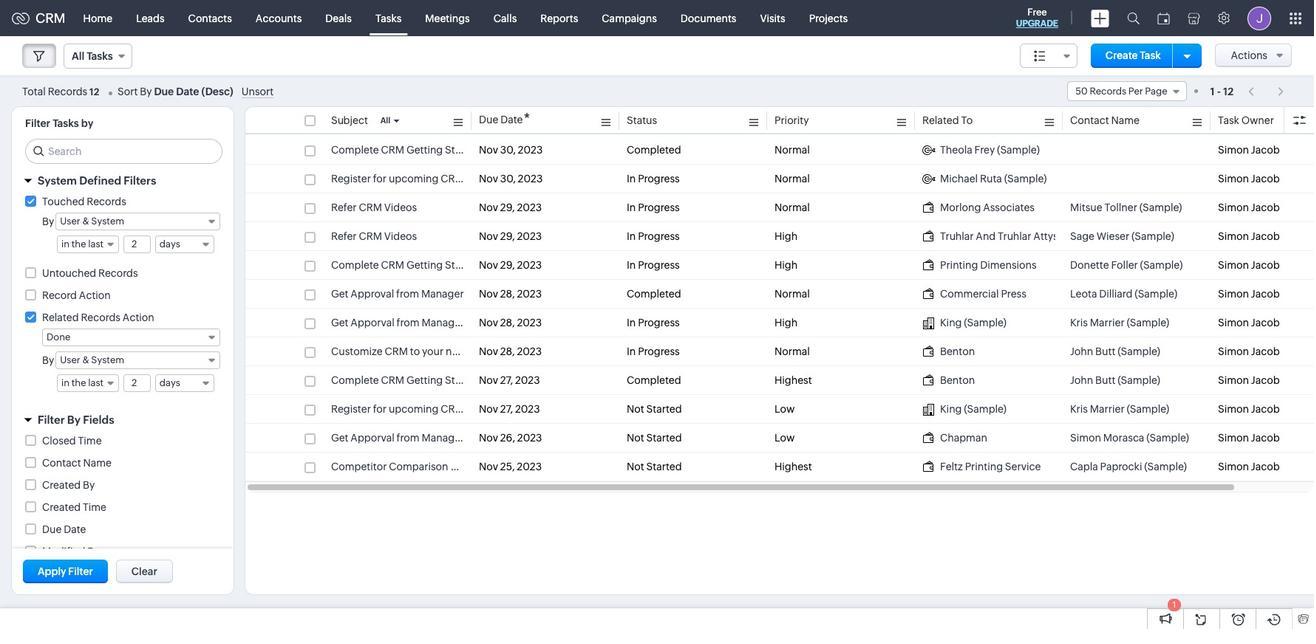 Task type: locate. For each thing, give the bounding box(es) containing it.
2 get apporval from manager link from the top
[[331, 431, 464, 446]]

2 king from the top
[[940, 404, 962, 415]]

3 complete from the top
[[331, 375, 379, 387]]

tasks
[[375, 12, 402, 24], [87, 50, 113, 62], [53, 118, 79, 129]]

butt down the dilliard on the right of page
[[1095, 346, 1116, 358]]

task left 'owner'
[[1218, 115, 1239, 126]]

actions
[[1231, 50, 1268, 61]]

1 vertical spatial king
[[940, 404, 962, 415]]

1 vertical spatial filter
[[38, 414, 65, 426]]

get apporval from manager link down get approval from manager link
[[331, 316, 464, 330]]

(sample) for the donette foller (sample) link
[[1140, 259, 1183, 271]]

not started for nov 27, 2023
[[627, 404, 682, 415]]

Search text field
[[26, 140, 222, 163]]

benton up 'chapman'
[[940, 375, 975, 387]]

0 horizontal spatial related
[[42, 312, 79, 324]]

2 john butt (sample) link from the top
[[1070, 373, 1203, 388]]

2 videos from the top
[[384, 231, 417, 242]]

truhlar left and
[[940, 231, 974, 242]]

12 inside total records 12
[[89, 86, 99, 97]]

8 nov from the top
[[479, 346, 498, 358]]

kris marrier (sample) link up simon morasca (sample) link
[[1070, 402, 1203, 417]]

(sample) for leota dilliard (sample) link at the right
[[1135, 288, 1177, 300]]

jacob for theola frey (sample) link on the top of page
[[1251, 144, 1280, 156]]

None field
[[1020, 44, 1078, 68]]

marrier down the dilliard on the right of page
[[1090, 317, 1125, 329]]

1 kris marrier (sample) from the top
[[1070, 317, 1169, 329]]

refer crm videos link
[[331, 200, 464, 215], [331, 229, 464, 244]]

register for upcoming crm webinars link
[[331, 171, 511, 186], [331, 402, 511, 417]]

2 highest from the top
[[775, 461, 812, 473]]

user & system field down the done field
[[56, 352, 220, 370]]

2023 for "printing dimensions" link
[[517, 259, 542, 271]]

jacob for chapman link
[[1251, 432, 1280, 444]]

created up due date
[[42, 502, 81, 514]]

king (sample) up 'chapman'
[[940, 404, 1007, 415]]

touched records
[[42, 196, 126, 208]]

last for second days field from the top in the last field
[[88, 378, 104, 389]]

1 in from the top
[[61, 239, 70, 250]]

2 low from the top
[[775, 432, 795, 444]]

profile image
[[1248, 6, 1271, 30]]

due up modified
[[42, 524, 62, 536]]

complete for nov 30, 2023
[[331, 144, 379, 156]]

0 vertical spatial 28,
[[500, 288, 515, 300]]

kris up capla
[[1070, 404, 1088, 415]]

2 not from the top
[[627, 432, 644, 444]]

records up filter tasks by
[[48, 85, 87, 97]]

1 nov 30, 2023 from the top
[[479, 144, 543, 156]]

1 days field from the top
[[155, 236, 214, 254]]

kris marrier (sample) down the dilliard on the right of page
[[1070, 317, 1169, 329]]

in the last up untouched records on the top
[[61, 239, 104, 250]]

30, for complete crm getting started steps
[[500, 144, 516, 156]]

2 jacob from the top
[[1251, 173, 1280, 185]]

system down the done field
[[91, 355, 124, 366]]

3 simon jacob from the top
[[1218, 202, 1280, 214]]

2 days from the top
[[160, 378, 180, 389]]

apporval down approval
[[351, 317, 395, 329]]

1 30, from the top
[[500, 144, 516, 156]]

truhlar
[[940, 231, 974, 242], [998, 231, 1031, 242]]

user
[[60, 216, 80, 227], [60, 355, 80, 366]]

0 vertical spatial task
[[1140, 50, 1161, 61]]

2023 for michael ruta (sample) link
[[518, 173, 543, 185]]

butt
[[1095, 346, 1116, 358], [1095, 375, 1116, 387]]

28,
[[500, 288, 515, 300], [500, 317, 515, 329], [500, 346, 515, 358]]

1 vertical spatial nov 27, 2023
[[479, 404, 540, 415]]

2 in progress from the top
[[627, 202, 680, 214]]

user down done
[[60, 355, 80, 366]]

logo image
[[12, 12, 30, 24]]

in progress for morlong
[[627, 202, 680, 214]]

1 vertical spatial register for upcoming crm webinars
[[331, 404, 511, 415]]

status
[[627, 115, 657, 126]]

get apporval from manager link for nov 28, 2023
[[331, 316, 464, 330]]

1 not started from the top
[[627, 404, 682, 415]]

1 vertical spatial nov 28, 2023
[[479, 317, 542, 329]]

7 jacob from the top
[[1251, 317, 1280, 329]]

Done field
[[42, 329, 220, 347]]

from up competitor comparison document
[[397, 432, 420, 444]]

1 vertical spatial days field
[[155, 375, 214, 392]]

get up competitor
[[331, 432, 349, 444]]

king down commercial on the right top of page
[[940, 317, 962, 329]]

high for printing dimensions
[[775, 259, 798, 271]]

1 getting from the top
[[406, 144, 443, 156]]

1 vertical spatial not started
[[627, 432, 682, 444]]

tasks for all tasks
[[87, 50, 113, 62]]

1 vertical spatial apporval
[[351, 432, 395, 444]]

kris
[[1070, 317, 1088, 329], [1070, 404, 1088, 415]]

1 from from the top
[[396, 288, 419, 300]]

related records action
[[42, 312, 154, 324]]

get apporval from manager link up competitor comparison document link
[[331, 431, 464, 446]]

1 vertical spatial date
[[500, 114, 523, 126]]

tasks left by
[[53, 118, 79, 129]]

king (sample) link for low
[[922, 402, 1055, 417]]

1 get apporval from manager link from the top
[[331, 316, 464, 330]]

high for king (sample)
[[775, 317, 798, 329]]

User & System field
[[56, 213, 220, 231], [56, 352, 220, 370]]

home
[[83, 12, 112, 24]]

2 vertical spatial steps
[[483, 375, 508, 387]]

2023 for the commercial press link
[[517, 288, 542, 300]]

by inside dropdown button
[[67, 414, 81, 426]]

progress for michael
[[638, 173, 680, 185]]

& down related records action
[[82, 355, 89, 366]]

marrier for low
[[1090, 404, 1125, 415]]

0 vertical spatial date
[[176, 85, 199, 97]]

for for nov 27, 2023
[[373, 404, 387, 415]]

upcoming
[[389, 173, 439, 185], [389, 404, 439, 415]]

1 jacob from the top
[[1251, 144, 1280, 156]]

0 vertical spatial complete crm getting started steps
[[331, 144, 508, 156]]

0 vertical spatial last
[[88, 239, 104, 250]]

2 vertical spatial tasks
[[53, 118, 79, 129]]

2 king (sample) link from the top
[[922, 402, 1055, 417]]

apporval up competitor
[[351, 432, 395, 444]]

nov for morlong associates link
[[479, 202, 498, 214]]

not started for nov 26, 2023
[[627, 432, 682, 444]]

3 in from the top
[[627, 231, 636, 242]]

refer crm videos for high
[[331, 231, 417, 242]]

get apporval from manager up competitor comparison document link
[[331, 432, 464, 444]]

simon morasca (sample)
[[1070, 432, 1189, 444]]

2 in the last field from the top
[[57, 375, 119, 392]]

1 nov 28, 2023 from the top
[[479, 288, 542, 300]]

completed
[[627, 144, 681, 156], [627, 288, 681, 300], [627, 375, 681, 387]]

kris marrier (sample) link down leota dilliard (sample) link at the right
[[1070, 316, 1203, 330]]

owner
[[1241, 115, 1274, 126]]

11 nov from the top
[[479, 432, 498, 444]]

from right approval
[[396, 288, 419, 300]]

0 vertical spatial filter
[[25, 118, 50, 129]]

contact down closed on the bottom
[[42, 458, 81, 469]]

2 vertical spatial getting
[[406, 375, 443, 387]]

1 vertical spatial due
[[479, 114, 498, 126]]

0 vertical spatial apporval
[[351, 317, 395, 329]]

0 vertical spatial for
[[373, 173, 387, 185]]

webinars down "due date *"
[[466, 173, 511, 185]]

row group
[[245, 136, 1314, 482]]

capla
[[1070, 461, 1098, 473]]

1 john from the top
[[1070, 346, 1093, 358]]

2 normal from the top
[[775, 173, 810, 185]]

benton link for highest
[[922, 373, 1055, 388]]

complete down customize
[[331, 375, 379, 387]]

2 webinars from the top
[[466, 404, 511, 415]]

by down "touched"
[[42, 216, 54, 228]]

1 vertical spatial complete crm getting started steps link
[[331, 258, 508, 273]]

not
[[627, 404, 644, 415], [627, 432, 644, 444], [627, 461, 644, 473]]

benton down commercial on the right top of page
[[940, 346, 975, 358]]

records down defined
[[87, 196, 126, 208]]

5 jacob from the top
[[1251, 259, 1280, 271]]

50
[[1076, 86, 1088, 97]]

1 vertical spatial 30,
[[500, 173, 516, 185]]

2 john from the top
[[1070, 375, 1093, 387]]

complete crm getting started steps for nov 27, 2023
[[331, 375, 508, 387]]

1 horizontal spatial all
[[380, 116, 390, 125]]

1 king (sample) link from the top
[[922, 316, 1055, 330]]

king up 'chapman'
[[940, 404, 962, 415]]

0 vertical spatial nov 28, 2023
[[479, 288, 542, 300]]

steps for 30,
[[483, 144, 508, 156]]

the up 'untouched'
[[72, 239, 86, 250]]

3 progress from the top
[[638, 231, 680, 242]]

reports
[[541, 12, 578, 24]]

needs
[[446, 346, 475, 358]]

search element
[[1118, 0, 1149, 36]]

in for printing
[[627, 259, 636, 271]]

kris marrier (sample) link
[[1070, 316, 1203, 330], [1070, 402, 1203, 417]]

get up customize
[[331, 317, 349, 329]]

john butt (sample) link down leota dilliard (sample) link at the right
[[1070, 344, 1203, 359]]

name down 50 records per page field on the top of page
[[1111, 115, 1140, 126]]

2 30, from the top
[[500, 173, 516, 185]]

by for filter
[[67, 414, 81, 426]]

1 king from the top
[[940, 317, 962, 329]]

date inside "due date *"
[[500, 114, 523, 126]]

king (sample) link up chapman link
[[922, 402, 1055, 417]]

0 vertical spatial upcoming
[[389, 173, 439, 185]]

user & system field down filters
[[56, 213, 220, 231]]

truhlar right and
[[998, 231, 1031, 242]]

filter by fields button
[[12, 407, 234, 433]]

complete crm getting started steps link
[[331, 143, 508, 157], [331, 258, 508, 273], [331, 373, 508, 388]]

2 vertical spatial filter
[[68, 566, 93, 578]]

1 for 1
[[1173, 601, 1176, 610]]

get apporval from manager down get approval from manager link
[[331, 317, 464, 329]]

michael ruta (sample)
[[940, 173, 1047, 185]]

2 vertical spatial date
[[64, 524, 86, 536]]

0 vertical spatial john butt (sample)
[[1070, 346, 1160, 358]]

0 vertical spatial 27,
[[500, 375, 513, 387]]

nov 29, 2023 for truhlar and truhlar attys
[[479, 231, 542, 242]]

in the last field
[[57, 236, 119, 254], [57, 375, 119, 392]]

27,
[[500, 375, 513, 387], [500, 404, 513, 415]]

1 vertical spatial 1
[[1173, 601, 1176, 610]]

last
[[88, 239, 104, 250], [88, 378, 104, 389]]

john
[[1070, 346, 1093, 358], [1070, 375, 1093, 387]]

king (sample) down commercial on the right top of page
[[940, 317, 1007, 329]]

1 vertical spatial printing
[[965, 461, 1003, 473]]

1 progress from the top
[[638, 173, 680, 185]]

manager
[[421, 288, 464, 300], [422, 317, 464, 329], [422, 432, 464, 444]]

jacob for the commercial press link
[[1251, 288, 1280, 300]]

by right sort
[[140, 85, 152, 97]]

all tasks
[[72, 50, 113, 62]]

1 the from the top
[[72, 239, 86, 250]]

2 high from the top
[[775, 259, 798, 271]]

kris down leota at the top
[[1070, 317, 1088, 329]]

days field
[[155, 236, 214, 254], [155, 375, 214, 392]]

0 vertical spatial videos
[[384, 202, 417, 214]]

simon for morlong associates link
[[1218, 202, 1249, 214]]

1 not from the top
[[627, 404, 644, 415]]

created
[[42, 480, 81, 492], [42, 502, 81, 514]]

0 vertical spatial high
[[775, 231, 798, 242]]

kris marrier (sample) up morasca
[[1070, 404, 1169, 415]]

1 horizontal spatial related
[[922, 115, 959, 126]]

1 for from the top
[[373, 173, 387, 185]]

0 vertical spatial register for upcoming crm webinars
[[331, 173, 511, 185]]

0 vertical spatial in
[[61, 239, 70, 250]]

simon for king (sample) link related to low
[[1218, 404, 1249, 415]]

0 vertical spatial completed
[[627, 144, 681, 156]]

time down fields
[[78, 435, 102, 447]]

1 normal from the top
[[775, 144, 810, 156]]

wieser
[[1097, 231, 1130, 242]]

due for due date *
[[479, 114, 498, 126]]

nov for the commercial press link
[[479, 288, 498, 300]]

complete
[[331, 144, 379, 156], [331, 259, 379, 271], [331, 375, 379, 387]]

1 vertical spatial manager
[[422, 317, 464, 329]]

in up filter by fields
[[61, 378, 70, 389]]

2 refer crm videos from the top
[[331, 231, 417, 242]]

theola frey (sample)
[[940, 144, 1040, 156]]

11 simon jacob from the top
[[1218, 432, 1280, 444]]

complete down the subject
[[331, 144, 379, 156]]

visits
[[760, 12, 785, 24]]

getting for nov 29, 2023
[[406, 259, 443, 271]]

2 from from the top
[[397, 317, 420, 329]]

1 vertical spatial name
[[83, 458, 112, 469]]

0 vertical spatial 29,
[[500, 202, 515, 214]]

2 vertical spatial 29,
[[500, 259, 515, 271]]

user down "touched"
[[60, 216, 80, 227]]

0 vertical spatial complete
[[331, 144, 379, 156]]

0 vertical spatial &
[[82, 216, 89, 227]]

due inside "due date *"
[[479, 114, 498, 126]]

0 vertical spatial nov 30, 2023
[[479, 144, 543, 156]]

refer for high
[[331, 231, 357, 242]]

contact name down closed time
[[42, 458, 112, 469]]

0 vertical spatial in the last field
[[57, 236, 119, 254]]

videos
[[384, 202, 417, 214], [384, 231, 417, 242]]

records for touched
[[87, 196, 126, 208]]

1 refer crm videos from the top
[[331, 202, 417, 214]]

1 vertical spatial king (sample)
[[940, 404, 1007, 415]]

2 get apporval from manager from the top
[[331, 432, 464, 444]]

0 horizontal spatial task
[[1140, 50, 1161, 61]]

benton link
[[922, 344, 1055, 359], [922, 373, 1055, 388]]

2 not started from the top
[[627, 432, 682, 444]]

create menu image
[[1091, 9, 1109, 27]]

complete crm getting started steps for nov 29, 2023
[[331, 259, 508, 271]]

3 not from the top
[[627, 461, 644, 473]]

1 vertical spatial highest
[[775, 461, 812, 473]]

dimensions
[[980, 259, 1037, 271]]

register for upcoming crm webinars for nov 27, 2023
[[331, 404, 511, 415]]

1 marrier from the top
[[1090, 317, 1125, 329]]

0 vertical spatial kris
[[1070, 317, 1088, 329]]

kris for high
[[1070, 317, 1088, 329]]

ruta
[[980, 173, 1002, 185]]

11 jacob from the top
[[1251, 432, 1280, 444]]

related up done
[[42, 312, 79, 324]]

(sample)
[[997, 144, 1040, 156], [1004, 173, 1047, 185], [1140, 202, 1182, 214], [1132, 231, 1174, 242], [1140, 259, 1183, 271], [1135, 288, 1177, 300], [964, 317, 1007, 329], [1127, 317, 1169, 329], [1118, 346, 1160, 358], [1118, 375, 1160, 387], [964, 404, 1007, 415], [1127, 404, 1169, 415], [1147, 432, 1189, 444], [1144, 461, 1187, 473]]

in the last field up fields
[[57, 375, 119, 392]]

1 vertical spatial butt
[[1095, 375, 1116, 387]]

0 horizontal spatial contact name
[[42, 458, 112, 469]]

register for upcoming crm webinars
[[331, 173, 511, 185], [331, 404, 511, 415]]

2 refer from the top
[[331, 231, 357, 242]]

0 vertical spatial all
[[72, 50, 84, 62]]

from up customize crm to your needs link
[[397, 317, 420, 329]]

navigation
[[1241, 81, 1292, 102]]

from
[[396, 288, 419, 300], [397, 317, 420, 329], [397, 432, 420, 444]]

filter for filter tasks by
[[25, 118, 50, 129]]

2 butt from the top
[[1095, 375, 1116, 387]]

records inside field
[[1090, 86, 1127, 97]]

king (sample) link down the commercial press link
[[922, 316, 1055, 330]]

refer for normal
[[331, 202, 357, 214]]

nov
[[479, 144, 498, 156], [479, 173, 498, 185], [479, 202, 498, 214], [479, 231, 498, 242], [479, 259, 498, 271], [479, 288, 498, 300], [479, 317, 498, 329], [479, 346, 498, 358], [479, 375, 498, 387], [479, 404, 498, 415], [479, 432, 498, 444], [479, 461, 498, 473]]

3 getting from the top
[[406, 375, 443, 387]]

4 simon jacob from the top
[[1218, 231, 1280, 242]]

2 in from the top
[[627, 202, 636, 214]]

1 vertical spatial getting
[[406, 259, 443, 271]]

due right sort
[[154, 85, 174, 97]]

0 vertical spatial highest
[[775, 375, 812, 387]]

last up fields
[[88, 378, 104, 389]]

2 vertical spatial not
[[627, 461, 644, 473]]

in the last
[[61, 239, 104, 250], [61, 378, 104, 389]]

0 vertical spatial king (sample) link
[[922, 316, 1055, 330]]

by right modified
[[87, 546, 99, 558]]

1 vertical spatial get apporval from manager
[[331, 432, 464, 444]]

system inside 'dropdown button'
[[38, 174, 77, 187]]

row group containing complete crm getting started steps
[[245, 136, 1314, 482]]

0 vertical spatial refer
[[331, 202, 357, 214]]

& down touched records
[[82, 216, 89, 227]]

get apporval from manager for nov 26, 2023
[[331, 432, 464, 444]]

5 normal from the top
[[775, 346, 810, 358]]

by up created time
[[83, 480, 95, 492]]

1 complete from the top
[[331, 144, 379, 156]]

1 vertical spatial user & system
[[60, 355, 124, 366]]

reports link
[[529, 0, 590, 36]]

2 horizontal spatial due
[[479, 114, 498, 126]]

2 nov from the top
[[479, 173, 498, 185]]

contact name
[[1070, 115, 1140, 126], [42, 458, 112, 469]]

date left the (desc)
[[176, 85, 199, 97]]

1 vertical spatial register
[[331, 404, 371, 415]]

0 vertical spatial refer crm videos
[[331, 202, 417, 214]]

calendar image
[[1157, 12, 1170, 24]]

records down "record action"
[[81, 312, 120, 324]]

priority
[[775, 115, 809, 126]]

1 vertical spatial related
[[42, 312, 79, 324]]

by for created
[[83, 480, 95, 492]]

0 vertical spatial butt
[[1095, 346, 1116, 358]]

john butt (sample) up morasca
[[1070, 375, 1160, 387]]

in the last field for second days field from the top
[[57, 375, 119, 392]]

leota dilliard (sample)
[[1070, 288, 1177, 300]]

benton link up chapman link
[[922, 373, 1055, 388]]

get left approval
[[331, 288, 349, 300]]

benton link for normal
[[922, 344, 1055, 359]]

user & system down touched records
[[60, 216, 124, 227]]

user & system for second user & system field from the bottom
[[60, 216, 124, 227]]

1 vertical spatial action
[[123, 312, 154, 324]]

1 vertical spatial 29,
[[500, 231, 515, 242]]

3 in progress from the top
[[627, 231, 680, 242]]

calls
[[494, 12, 517, 24]]

10 nov from the top
[[479, 404, 498, 415]]

2 king (sample) from the top
[[940, 404, 1007, 415]]

free
[[1028, 7, 1047, 18]]

high for truhlar and truhlar attys
[[775, 231, 798, 242]]

john butt (sample) link for highest
[[1070, 373, 1203, 388]]

6 simon jacob from the top
[[1218, 288, 1280, 300]]

benton link down the commercial press link
[[922, 344, 1055, 359]]

action up the done field
[[123, 312, 154, 324]]

0 vertical spatial low
[[775, 404, 795, 415]]

in
[[627, 173, 636, 185], [627, 202, 636, 214], [627, 231, 636, 242], [627, 259, 636, 271], [627, 317, 636, 329], [627, 346, 636, 358]]

kris marrier (sample) link for low
[[1070, 402, 1203, 417]]

1 horizontal spatial task
[[1218, 115, 1239, 126]]

name down closed time
[[83, 458, 112, 469]]

(sample) for high the kris marrier (sample) link
[[1127, 317, 1169, 329]]

kris marrier (sample) for low
[[1070, 404, 1169, 415]]

12 right - at right
[[1223, 85, 1234, 97]]

webinars up 26,
[[466, 404, 511, 415]]

user & system down done
[[60, 355, 124, 366]]

printing down chapman link
[[965, 461, 1003, 473]]

1 vertical spatial john
[[1070, 375, 1093, 387]]

1 vertical spatial complete crm getting started steps
[[331, 259, 508, 271]]

1 vertical spatial refer
[[331, 231, 357, 242]]

complete up approval
[[331, 259, 379, 271]]

last up untouched records on the top
[[88, 239, 104, 250]]

1 vertical spatial refer crm videos
[[331, 231, 417, 242]]

progress for king
[[638, 317, 680, 329]]

1 vertical spatial high
[[775, 259, 798, 271]]

filters
[[124, 174, 156, 187]]

3 from from the top
[[397, 432, 420, 444]]

subject
[[331, 115, 368, 126]]

2 last from the top
[[88, 378, 104, 389]]

king for high
[[940, 317, 962, 329]]

1 nov 27, 2023 from the top
[[479, 375, 540, 387]]

1 register from the top
[[331, 173, 371, 185]]

1 vertical spatial tasks
[[87, 50, 113, 62]]

10 simon jacob from the top
[[1218, 404, 1280, 415]]

2 getting from the top
[[406, 259, 443, 271]]

in the last field up untouched records on the top
[[57, 236, 119, 254]]

benton
[[940, 346, 975, 358], [940, 375, 975, 387]]

date for due date
[[64, 524, 86, 536]]

filter inside dropdown button
[[38, 414, 65, 426]]

not started
[[627, 404, 682, 415], [627, 432, 682, 444], [627, 461, 682, 473]]

butt up morasca
[[1095, 375, 1116, 387]]

john butt (sample) link up simon morasca (sample) link
[[1070, 373, 1203, 388]]

2 horizontal spatial date
[[500, 114, 523, 126]]

2 get from the top
[[331, 317, 349, 329]]

search image
[[1127, 12, 1140, 24]]

simon jacob for the kris marrier (sample) link for low
[[1218, 404, 1280, 415]]

1 upcoming from the top
[[389, 173, 439, 185]]

2 apporval from the top
[[351, 432, 395, 444]]

1 vertical spatial get apporval from manager link
[[331, 431, 464, 446]]

associates
[[983, 202, 1035, 214]]

12 simon jacob from the top
[[1218, 461, 1280, 473]]

related for related to
[[922, 115, 959, 126]]

king for low
[[940, 404, 962, 415]]

nov 30, 2023
[[479, 144, 543, 156], [479, 173, 543, 185]]

mitsue tollner (sample)
[[1070, 202, 1182, 214]]

1 days from the top
[[160, 239, 180, 250]]

nov for chapman link
[[479, 432, 498, 444]]

created for created time
[[42, 502, 81, 514]]

last for 1st days field from the top of the page in the last field
[[88, 239, 104, 250]]

john for highest
[[1070, 375, 1093, 387]]

low
[[775, 404, 795, 415], [775, 432, 795, 444]]

butt for normal
[[1095, 346, 1116, 358]]

system down touched records
[[91, 216, 124, 227]]

printing up commercial on the right top of page
[[940, 259, 978, 271]]

system up "touched"
[[38, 174, 77, 187]]

1 vertical spatial system
[[91, 216, 124, 227]]

untouched records
[[42, 268, 138, 279]]

1 vertical spatial marrier
[[1090, 404, 1125, 415]]

0 vertical spatial time
[[78, 435, 102, 447]]

1 vertical spatial last
[[88, 378, 104, 389]]

records up "record action"
[[98, 268, 138, 279]]

simon jacob for high the kris marrier (sample) link
[[1218, 317, 1280, 329]]

(sample) for simon morasca (sample) link
[[1147, 432, 1189, 444]]

in up 'untouched'
[[61, 239, 70, 250]]

time down 'created by'
[[83, 502, 106, 514]]

2 vertical spatial 28,
[[500, 346, 515, 358]]

10 jacob from the top
[[1251, 404, 1280, 415]]

contact down 50
[[1070, 115, 1109, 126]]

12 up by
[[89, 86, 99, 97]]

system for first user & system field from the bottom of the page
[[91, 355, 124, 366]]

apporval for nov 28, 2023
[[351, 317, 395, 329]]

apply filter button
[[23, 560, 108, 584]]

morlong
[[940, 202, 981, 214]]

apply
[[38, 566, 66, 578]]

fields
[[83, 414, 114, 426]]

feltz printing service
[[940, 461, 1041, 473]]

not for nov 26, 2023
[[627, 432, 644, 444]]

0 horizontal spatial 12
[[89, 86, 99, 97]]

3 not started from the top
[[627, 461, 682, 473]]

normal for morlong
[[775, 202, 810, 214]]

in progress for michael
[[627, 173, 680, 185]]

2023 for chapman link
[[517, 432, 542, 444]]

1 vertical spatial steps
[[483, 259, 508, 271]]

progress for printing
[[638, 259, 680, 271]]

0 vertical spatial tasks
[[375, 12, 402, 24]]

1 in the last field from the top
[[57, 236, 119, 254]]

touched
[[42, 196, 85, 208]]

1 in from the top
[[627, 173, 636, 185]]

date down created time
[[64, 524, 86, 536]]

action up related records action
[[79, 290, 111, 302]]

documents link
[[669, 0, 748, 36]]

7 simon jacob from the top
[[1218, 317, 1280, 329]]

1 kris from the top
[[1070, 317, 1088, 329]]

tasks inside field
[[87, 50, 113, 62]]

kris marrier (sample) for high
[[1070, 317, 1169, 329]]

in the last field for 1st days field from the top of the page
[[57, 236, 119, 254]]

in the last up filter by fields
[[61, 378, 104, 389]]

paprocki
[[1100, 461, 1142, 473]]

tasks right deals link
[[375, 12, 402, 24]]

getting for nov 27, 2023
[[406, 375, 443, 387]]

5 nov from the top
[[479, 259, 498, 271]]

get
[[331, 288, 349, 300], [331, 317, 349, 329], [331, 432, 349, 444]]

7 nov from the top
[[479, 317, 498, 329]]

2 27, from the top
[[500, 404, 513, 415]]

28, for get apporval from manager
[[500, 317, 515, 329]]

register down customize
[[331, 404, 371, 415]]

simon for michael ruta (sample) link
[[1218, 173, 1249, 185]]

jacob for truhlar and truhlar attys link
[[1251, 231, 1280, 242]]

commercial press link
[[922, 287, 1055, 302]]

simon for theola frey (sample) link on the top of page
[[1218, 144, 1249, 156]]

highest
[[775, 375, 812, 387], [775, 461, 812, 473]]

all up total records 12
[[72, 50, 84, 62]]

all inside field
[[72, 50, 84, 62]]

4 jacob from the top
[[1251, 231, 1280, 242]]

in for michael
[[627, 173, 636, 185]]

due left *
[[479, 114, 498, 126]]

for for nov 30, 2023
[[373, 173, 387, 185]]

meetings
[[425, 12, 470, 24]]

videos for normal
[[384, 202, 417, 214]]

0 horizontal spatial all
[[72, 50, 84, 62]]

marrier for high
[[1090, 317, 1125, 329]]

contact name down 50 records per page
[[1070, 115, 1140, 126]]

1 vertical spatial john butt (sample) link
[[1070, 373, 1203, 388]]

1 29, from the top
[[500, 202, 515, 214]]

register down the subject
[[331, 173, 371, 185]]

printing dimensions link
[[922, 258, 1055, 273]]

0 horizontal spatial due
[[42, 524, 62, 536]]

1 vertical spatial in the last
[[61, 378, 104, 389]]

1 vertical spatial nov 30, 2023
[[479, 173, 543, 185]]

low for king (sample)
[[775, 404, 795, 415]]

all right the subject
[[380, 116, 390, 125]]

0 vertical spatial user & system
[[60, 216, 124, 227]]

2 vertical spatial nov 29, 2023
[[479, 259, 542, 271]]

free upgrade
[[1016, 7, 1058, 29]]

kris marrier (sample)
[[1070, 317, 1169, 329], [1070, 404, 1169, 415]]

2 vertical spatial manager
[[422, 432, 464, 444]]

0 vertical spatial contact
[[1070, 115, 1109, 126]]

All Tasks field
[[64, 44, 132, 69]]

8 simon jacob from the top
[[1218, 346, 1280, 358]]

0 vertical spatial kris marrier (sample)
[[1070, 317, 1169, 329]]

task
[[1140, 50, 1161, 61], [1218, 115, 1239, 126]]

5 in from the top
[[627, 317, 636, 329]]

0 vertical spatial benton
[[940, 346, 975, 358]]

None text field
[[124, 237, 150, 253], [124, 375, 150, 392], [124, 237, 150, 253], [124, 375, 150, 392]]

2 refer crm videos link from the top
[[331, 229, 464, 244]]

related left to
[[922, 115, 959, 126]]

name
[[1111, 115, 1140, 126], [83, 458, 112, 469]]

contacts
[[188, 12, 232, 24]]

0 vertical spatial webinars
[[466, 173, 511, 185]]

5 simon jacob from the top
[[1218, 259, 1280, 271]]

date left *
[[500, 114, 523, 126]]

days for second days field from the top
[[160, 378, 180, 389]]



Task type: vqa. For each thing, say whether or not it's contained in the screenshot.
size field
no



Task type: describe. For each thing, give the bounding box(es) containing it.
system for second user & system field from the bottom
[[91, 216, 124, 227]]

meetings link
[[413, 0, 482, 36]]

1 vertical spatial task
[[1218, 115, 1239, 126]]

filter tasks by
[[25, 118, 93, 129]]

1 for 1 - 12
[[1210, 85, 1215, 97]]

jacob for morlong associates link
[[1251, 202, 1280, 214]]

8 jacob from the top
[[1251, 346, 1280, 358]]

done
[[47, 332, 70, 343]]

28, for get approval from manager
[[500, 288, 515, 300]]

projects link
[[797, 0, 860, 36]]

nov for theola frey (sample) link on the top of page
[[479, 144, 498, 156]]

get for in
[[331, 317, 349, 329]]

task inside create task 'button'
[[1140, 50, 1161, 61]]

highest for completed
[[775, 375, 812, 387]]

customize crm to your needs nov 28, 2023
[[331, 346, 542, 358]]

nov 30, 2023 for webinars
[[479, 173, 543, 185]]

simon jacob for sage wieser (sample) link
[[1218, 231, 1280, 242]]

michael ruta (sample) link
[[922, 171, 1055, 186]]

printing inside 'link'
[[965, 461, 1003, 473]]

competitor comparison document
[[331, 461, 501, 473]]

nov 28, 2023 for get approval from manager
[[479, 288, 542, 300]]

2 days field from the top
[[155, 375, 214, 392]]

create menu element
[[1082, 0, 1118, 36]]

capla paprocki (sample) link
[[1070, 460, 1203, 475]]

videos for high
[[384, 231, 417, 242]]

normal for theola
[[775, 144, 810, 156]]

2023 for high's king (sample) link
[[517, 317, 542, 329]]

6 progress from the top
[[638, 346, 680, 358]]

from inside get approval from manager link
[[396, 288, 419, 300]]

modified
[[42, 546, 85, 558]]

theola
[[940, 144, 972, 156]]

capla paprocki (sample)
[[1070, 461, 1187, 473]]

closed time
[[42, 435, 102, 447]]

1 horizontal spatial date
[[176, 85, 199, 97]]

dilliard
[[1099, 288, 1133, 300]]

in for king
[[627, 317, 636, 329]]

tollner
[[1105, 202, 1137, 214]]

nov for michael ruta (sample) link
[[479, 173, 498, 185]]

in for truhlar
[[627, 231, 636, 242]]

filter by fields
[[38, 414, 114, 426]]

1 & from the top
[[82, 216, 89, 227]]

1 horizontal spatial action
[[123, 312, 154, 324]]

complete crm getting started steps for nov 30, 2023
[[331, 144, 508, 156]]

per
[[1128, 86, 1143, 97]]

0 horizontal spatial contact
[[42, 458, 81, 469]]

in for morlong
[[627, 202, 636, 214]]

1 horizontal spatial name
[[1111, 115, 1140, 126]]

created time
[[42, 502, 106, 514]]

simon for feltz printing service 'link'
[[1218, 461, 1249, 473]]

profile element
[[1239, 0, 1280, 36]]

campaigns
[[602, 12, 657, 24]]

steps for 29,
[[483, 259, 508, 271]]

created by
[[42, 480, 95, 492]]

user & system for first user & system field from the bottom of the page
[[60, 355, 124, 366]]

time for closed time
[[78, 435, 102, 447]]

simon morasca (sample) link
[[1070, 431, 1203, 446]]

nov 27, 2023 for complete crm getting started steps
[[479, 375, 540, 387]]

webinars for nov 30, 2023
[[466, 173, 511, 185]]

1 user from the top
[[60, 216, 80, 227]]

accounts
[[256, 12, 302, 24]]

progress for truhlar
[[638, 231, 680, 242]]

0 vertical spatial printing
[[940, 259, 978, 271]]

competitor comparison document link
[[331, 460, 501, 475]]

1 - 12
[[1210, 85, 1234, 97]]

documents
[[681, 12, 737, 24]]

donette foller (sample)
[[1070, 259, 1183, 271]]

2023 for truhlar and truhlar attys link
[[517, 231, 542, 242]]

total records 12
[[22, 85, 99, 97]]

by for modified
[[87, 546, 99, 558]]

apply filter
[[38, 566, 93, 578]]

frey
[[975, 144, 995, 156]]

donette foller (sample) link
[[1070, 258, 1203, 273]]

filter inside "button"
[[68, 566, 93, 578]]

1 get from the top
[[331, 288, 349, 300]]

2 & from the top
[[82, 355, 89, 366]]

2023 for king (sample) link related to low
[[515, 404, 540, 415]]

commercial
[[940, 288, 999, 300]]

home link
[[71, 0, 124, 36]]

your
[[422, 346, 444, 358]]

morlong associates
[[940, 202, 1035, 214]]

nov for king (sample) link related to low
[[479, 404, 498, 415]]

from for in
[[397, 317, 420, 329]]

document
[[450, 461, 501, 473]]

jacob for high's king (sample) link
[[1251, 317, 1280, 329]]

nov for high's king (sample) link
[[479, 317, 498, 329]]

2 truhlar from the left
[[998, 231, 1031, 242]]

closed
[[42, 435, 76, 447]]

foller
[[1111, 259, 1138, 271]]

2 user & system field from the top
[[56, 352, 220, 370]]

29, for morlong associates
[[500, 202, 515, 214]]

(sample) for sage wieser (sample) link
[[1132, 231, 1174, 242]]

due date
[[42, 524, 86, 536]]

30, for register for upcoming crm webinars
[[500, 173, 516, 185]]

3 28, from the top
[[500, 346, 515, 358]]

sage wieser (sample) link
[[1070, 229, 1203, 244]]

by down done
[[42, 355, 54, 367]]

chapman link
[[922, 431, 1055, 446]]

9 jacob from the top
[[1251, 375, 1280, 387]]

6 in from the top
[[627, 346, 636, 358]]

50 Records Per Page field
[[1067, 81, 1187, 101]]

normal for michael
[[775, 173, 810, 185]]

2 in from the top
[[61, 378, 70, 389]]

michael
[[940, 173, 978, 185]]

defined
[[79, 174, 121, 187]]

9 nov from the top
[[479, 375, 498, 387]]

mitsue tollner (sample) link
[[1070, 200, 1203, 215]]

register for upcoming crm webinars link for nov 30, 2023
[[331, 171, 511, 186]]

untouched
[[42, 268, 96, 279]]

due for due date
[[42, 524, 62, 536]]

register for nov 30, 2023
[[331, 173, 371, 185]]

crm link
[[12, 10, 65, 26]]

records for 50
[[1090, 86, 1127, 97]]

commercial press
[[940, 288, 1027, 300]]

related to
[[922, 115, 973, 126]]

simon jacob for the capla paprocki (sample) link
[[1218, 461, 1280, 473]]

in progress for king
[[627, 317, 680, 329]]

complete for nov 29, 2023
[[331, 259, 379, 271]]

progress for morlong
[[638, 202, 680, 214]]

deals link
[[314, 0, 364, 36]]

0 vertical spatial manager
[[421, 288, 464, 300]]

records for total
[[48, 85, 87, 97]]

page
[[1145, 86, 1168, 97]]

tasks link
[[364, 0, 413, 36]]

simon for "printing dimensions" link
[[1218, 259, 1249, 271]]

1 horizontal spatial due
[[154, 85, 174, 97]]

complete crm getting started steps link for nov 29, 2023
[[331, 258, 508, 273]]

webinars for nov 27, 2023
[[466, 404, 511, 415]]

comparison
[[389, 461, 448, 473]]

due date *
[[479, 110, 530, 127]]

modified by
[[42, 546, 99, 558]]

simon jacob for the donette foller (sample) link
[[1218, 259, 1280, 271]]

size image
[[1034, 50, 1046, 63]]

sort
[[118, 85, 138, 97]]

to
[[410, 346, 420, 358]]

record action
[[42, 290, 111, 302]]

6 in progress from the top
[[627, 346, 680, 358]]

0 horizontal spatial name
[[83, 458, 112, 469]]

get approval from manager link
[[331, 287, 464, 302]]

completed for nov 30, 2023
[[627, 144, 681, 156]]

unsort
[[242, 85, 274, 97]]

1 in the last from the top
[[61, 239, 104, 250]]

27, for register for upcoming crm webinars
[[500, 404, 513, 415]]

2023 for morlong associates link
[[517, 202, 542, 214]]

simon jacob for leota dilliard (sample) link at the right
[[1218, 288, 1280, 300]]

sage wieser (sample)
[[1070, 231, 1174, 242]]

manager for not
[[422, 432, 464, 444]]

2 the from the top
[[72, 378, 86, 389]]

all for all
[[380, 116, 390, 125]]

create
[[1106, 50, 1138, 61]]

projects
[[809, 12, 848, 24]]

0 horizontal spatial action
[[79, 290, 111, 302]]

john butt (sample) for normal
[[1070, 346, 1160, 358]]

2 in the last from the top
[[61, 378, 104, 389]]

1 user & system field from the top
[[56, 213, 220, 231]]

total
[[22, 85, 46, 97]]

service
[[1005, 461, 1041, 473]]

2 simon jacob from the top
[[1218, 173, 1280, 185]]

2 user from the top
[[60, 355, 80, 366]]

and
[[976, 231, 996, 242]]

attys
[[1034, 231, 1058, 242]]

leota dilliard (sample) link
[[1070, 287, 1203, 302]]

date for due date *
[[500, 114, 523, 126]]

get apporval from manager for nov 28, 2023
[[331, 317, 464, 329]]

nov 25, 2023
[[479, 461, 542, 473]]

not for nov 27, 2023
[[627, 404, 644, 415]]

normal for commercial
[[775, 288, 810, 300]]

29, for truhlar and truhlar attys
[[500, 231, 515, 242]]

sort by due date (desc)
[[118, 85, 233, 97]]

feltz
[[940, 461, 963, 473]]

nov 29, 2023 for printing dimensions
[[479, 259, 542, 271]]

simon jacob for the john butt (sample) link associated with normal
[[1218, 346, 1280, 358]]

press
[[1001, 288, 1027, 300]]

1 horizontal spatial contact
[[1070, 115, 1109, 126]]

25,
[[500, 461, 515, 473]]

printing dimensions
[[940, 259, 1037, 271]]

1 simon jacob from the top
[[1218, 144, 1280, 156]]

12 for 1 - 12
[[1223, 85, 1234, 97]]

get apporval from manager link for nov 26, 2023
[[331, 431, 464, 446]]

nov 26, 2023
[[479, 432, 542, 444]]

donette
[[1070, 259, 1109, 271]]

by for sort
[[140, 85, 152, 97]]

1 vertical spatial contact name
[[42, 458, 112, 469]]

simon jacob for mitsue tollner (sample) link
[[1218, 202, 1280, 214]]

0 vertical spatial contact name
[[1070, 115, 1140, 126]]

27, for complete crm getting started steps
[[500, 375, 513, 387]]

mitsue
[[1070, 202, 1102, 214]]

(sample) for the john butt (sample) link associated with normal
[[1118, 346, 1160, 358]]

1 truhlar from the left
[[940, 231, 974, 242]]

*
[[524, 110, 530, 127]]

nov 29, 2023 for morlong associates
[[479, 202, 542, 214]]

from for not
[[397, 432, 420, 444]]

truhlar and truhlar attys link
[[922, 229, 1058, 244]]

create task button
[[1091, 44, 1176, 68]]



